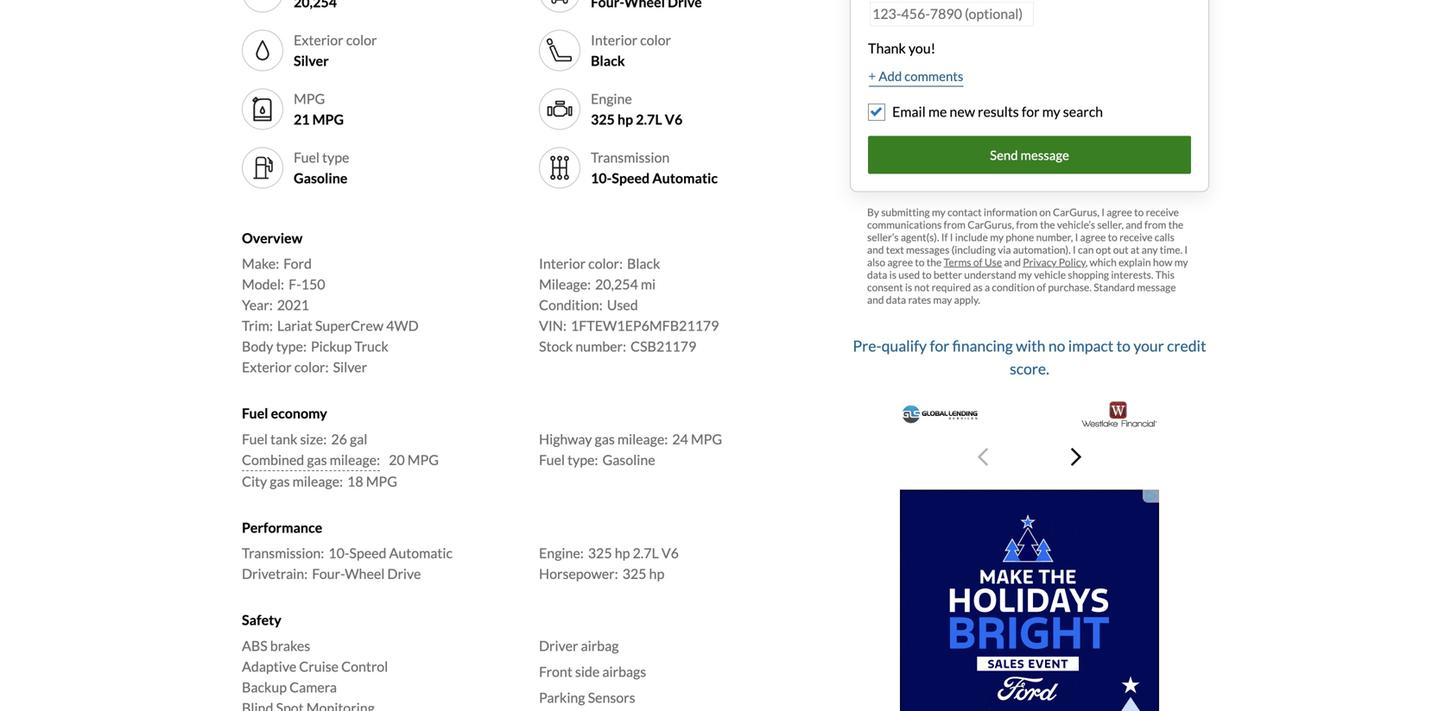 Task type: vqa. For each thing, say whether or not it's contained in the screenshot.


Task type: locate. For each thing, give the bounding box(es) containing it.
gasoline inside fuel type gasoline
[[294, 170, 348, 187]]

hp right 'horsepower:'
[[649, 566, 665, 583]]

0 vertical spatial gasoline
[[294, 170, 348, 187]]

chevron right image
[[1071, 447, 1082, 468]]

10- up four-
[[329, 545, 349, 562]]

highway
[[539, 431, 592, 448]]

325
[[591, 111, 615, 128], [588, 545, 612, 562], [623, 566, 647, 583]]

interior up mileage:
[[539, 255, 586, 272]]

i right number,
[[1075, 231, 1079, 244]]

1 vertical spatial of
[[1037, 281, 1046, 294]]

speed inside transmission 10-speed automatic
[[612, 170, 650, 187]]

color inside interior color black
[[640, 32, 671, 48]]

condition
[[992, 281, 1035, 294]]

2 horizontal spatial the
[[1169, 219, 1184, 231]]

v6 inside the engine: 325 hp 2.7l v6 horsepower: 325 hp
[[662, 545, 679, 562]]

325 inside engine 325 hp 2.7l v6
[[591, 111, 615, 128]]

automation).
[[1013, 244, 1071, 256]]

fuel up combined
[[242, 431, 268, 448]]

325 for engine
[[591, 111, 615, 128]]

0 vertical spatial 325
[[591, 111, 615, 128]]

message right the send
[[1021, 147, 1070, 163]]

1 vertical spatial interior
[[539, 255, 586, 272]]

your
[[1134, 337, 1165, 355]]

black inside interior color: black mileage: 20,254 mi condition: used vin: 1ftew1ep6mfb21179 stock number: csb21179
[[627, 255, 660, 272]]

1 horizontal spatial black
[[627, 255, 660, 272]]

1 horizontal spatial from
[[1016, 219, 1038, 231]]

interior right interior color icon
[[591, 32, 638, 48]]

fuel economy
[[242, 405, 327, 422]]

0 vertical spatial for
[[1022, 103, 1040, 120]]

text
[[886, 244, 904, 256]]

trim:
[[242, 318, 273, 335]]

receive up 'calls'
[[1146, 206, 1179, 219]]

1 vertical spatial automatic
[[389, 545, 453, 562]]

exterior inside make: ford model: f-150 year: 2021 trim: lariat supercrew 4wd body type: pickup truck exterior color: silver
[[242, 359, 292, 376]]

type: down lariat in the left of the page
[[276, 338, 307, 355]]

wheel
[[345, 566, 385, 583]]

2 vertical spatial 325
[[623, 566, 647, 583]]

automatic inside transmission: 10-speed automatic drivetrain: four-wheel drive
[[389, 545, 453, 562]]

10-
[[591, 170, 612, 187], [329, 545, 349, 562]]

0 vertical spatial black
[[591, 52, 625, 69]]

325 for engine:
[[588, 545, 612, 562]]

chevron left image
[[978, 447, 988, 468]]

the up automation).
[[1040, 219, 1055, 231]]

to right used
[[922, 269, 932, 281]]

tank
[[270, 431, 298, 448]]

fuel down highway at the left of page
[[539, 452, 565, 469]]

2 horizontal spatial agree
[[1107, 206, 1133, 219]]

0 horizontal spatial automatic
[[389, 545, 453, 562]]

3 from from the left
[[1145, 219, 1167, 231]]

1 vertical spatial message
[[1137, 281, 1176, 294]]

1 vertical spatial gasoline
[[603, 452, 655, 469]]

data left rates
[[886, 294, 906, 306]]

mileage:
[[618, 431, 668, 448], [330, 452, 380, 469], [293, 473, 343, 490]]

0 horizontal spatial from
[[944, 219, 966, 231]]

0 horizontal spatial silver
[[294, 52, 329, 69]]

to down agent(s).
[[915, 256, 925, 269]]

speed
[[612, 170, 650, 187], [349, 545, 387, 562]]

0 vertical spatial 10-
[[591, 170, 612, 187]]

the up time.
[[1169, 219, 1184, 231]]

and left text at right
[[867, 244, 884, 256]]

a
[[985, 281, 990, 294]]

for right qualify on the top right of page
[[930, 337, 950, 355]]

2 color from the left
[[640, 32, 671, 48]]

325 up 'horsepower:'
[[588, 545, 612, 562]]

0 horizontal spatial black
[[591, 52, 625, 69]]

0 vertical spatial message
[[1021, 147, 1070, 163]]

out
[[1114, 244, 1129, 256]]

fuel type image
[[249, 154, 276, 182]]

0 vertical spatial color:
[[589, 255, 623, 272]]

1 vertical spatial 325
[[588, 545, 612, 562]]

automatic
[[653, 170, 718, 187], [389, 545, 453, 562]]

sensors
[[588, 690, 636, 707]]

1 horizontal spatial color
[[640, 32, 671, 48]]

pre-qualify for financing with no impact to your credit score. button
[[850, 327, 1210, 484]]

mpg right 20
[[408, 452, 439, 469]]

truck
[[355, 338, 389, 355]]

speed down transmission
[[612, 170, 650, 187]]

interior inside interior color: black mileage: 20,254 mi condition: used vin: 1ftew1ep6mfb21179 stock number: csb21179
[[539, 255, 586, 272]]

message inside , which explain how my data is used to better understand my vehicle shopping interests. this consent is not required as a condition of purchase. standard message and data rates may apply.
[[1137, 281, 1176, 294]]

hp inside engine 325 hp 2.7l v6
[[618, 111, 633, 128]]

black inside interior color black
[[591, 52, 625, 69]]

message down how
[[1137, 281, 1176, 294]]

engine image
[[546, 95, 574, 123]]

1 horizontal spatial type:
[[568, 452, 598, 469]]

can
[[1078, 244, 1094, 256]]

1 vertical spatial 10-
[[329, 545, 349, 562]]

of left use
[[974, 256, 983, 269]]

2.7l inside the engine: 325 hp 2.7l v6 horsepower: 325 hp
[[633, 545, 659, 562]]

2 horizontal spatial from
[[1145, 219, 1167, 231]]

1 horizontal spatial message
[[1137, 281, 1176, 294]]

is left used
[[890, 269, 897, 281]]

hp
[[618, 111, 633, 128], [615, 545, 630, 562], [649, 566, 665, 583]]

mpg right 24
[[691, 431, 722, 448]]

my up if
[[932, 206, 946, 219]]

financing
[[953, 337, 1013, 355]]

1 vertical spatial mileage:
[[330, 452, 380, 469]]

1 horizontal spatial automatic
[[653, 170, 718, 187]]

10- inside transmission 10-speed automatic
[[591, 170, 612, 187]]

cargurus, right on
[[1053, 206, 1100, 219]]

20
[[389, 452, 405, 469]]

which
[[1090, 256, 1117, 269]]

2 vertical spatial hp
[[649, 566, 665, 583]]

number:
[[576, 338, 626, 355]]

hp for engine
[[618, 111, 633, 128]]

1 horizontal spatial gasoline
[[603, 452, 655, 469]]

and down the "also" in the top of the page
[[867, 294, 884, 306]]

0 vertical spatial automatic
[[653, 170, 718, 187]]

1 horizontal spatial cargurus,
[[1053, 206, 1100, 219]]

for right results
[[1022, 103, 1040, 120]]

color for interior color black
[[640, 32, 671, 48]]

fuel inside fuel type gasoline
[[294, 149, 320, 166]]

1 vertical spatial for
[[930, 337, 950, 355]]

lariat
[[277, 318, 313, 335]]

contact
[[948, 206, 982, 219]]

v6
[[665, 111, 683, 128], [662, 545, 679, 562]]

0 horizontal spatial 10-
[[329, 545, 349, 562]]

at
[[1131, 244, 1140, 256]]

2.7l right "engine:"
[[633, 545, 659, 562]]

color for exterior color silver
[[346, 32, 377, 48]]

mpg inside highway gas mileage: 24 mpg fuel type: gasoline
[[691, 431, 722, 448]]

0 horizontal spatial type:
[[276, 338, 307, 355]]

1 horizontal spatial silver
[[333, 359, 367, 376]]

agree up out
[[1107, 206, 1133, 219]]

0 vertical spatial interior
[[591, 32, 638, 48]]

0 vertical spatial hp
[[618, 111, 633, 128]]

data down text at right
[[867, 269, 888, 281]]

is left not
[[905, 281, 913, 294]]

purchase.
[[1048, 281, 1092, 294]]

receive up explain
[[1120, 231, 1153, 244]]

speed for transmission:
[[349, 545, 387, 562]]

cargurus,
[[1053, 206, 1100, 219], [968, 219, 1014, 231]]

speed inside transmission: 10-speed automatic drivetrain: four-wheel drive
[[349, 545, 387, 562]]

automatic for transmission: 10-speed automatic drivetrain: four-wheel drive
[[389, 545, 453, 562]]

2.7l up transmission
[[636, 111, 662, 128]]

1 horizontal spatial the
[[1040, 219, 1055, 231]]

1 horizontal spatial speed
[[612, 170, 650, 187]]

gas right highway at the left of page
[[595, 431, 615, 448]]

mpg
[[294, 90, 325, 107], [312, 111, 344, 128], [691, 431, 722, 448], [408, 452, 439, 469], [366, 473, 397, 490]]

silver up mpg 21 mpg
[[294, 52, 329, 69]]

silver inside exterior color silver
[[294, 52, 329, 69]]

send message
[[990, 147, 1070, 163]]

exterior inside exterior color silver
[[294, 32, 344, 48]]

0 vertical spatial data
[[867, 269, 888, 281]]

vin:
[[539, 318, 567, 335]]

325 down engine
[[591, 111, 615, 128]]

data
[[867, 269, 888, 281], [886, 294, 906, 306]]

mpg right 18
[[366, 473, 397, 490]]

black up mi
[[627, 255, 660, 272]]

2 vertical spatial mileage:
[[293, 473, 343, 490]]

fuel for fuel economy
[[242, 405, 268, 422]]

1 vertical spatial silver
[[333, 359, 367, 376]]

0 horizontal spatial gas
[[270, 473, 290, 490]]

calls
[[1155, 231, 1175, 244]]

email
[[893, 103, 926, 120]]

1 horizontal spatial gas
[[307, 452, 327, 469]]

interior for interior color: black mileage: 20,254 mi condition: used vin: 1ftew1ep6mfb21179 stock number: csb21179
[[539, 255, 586, 272]]

standard
[[1094, 281, 1135, 294]]

terms of use link
[[944, 256, 1002, 269]]

on
[[1040, 206, 1051, 219]]

0 horizontal spatial interior
[[539, 255, 586, 272]]

0 horizontal spatial color:
[[294, 359, 329, 376]]

mpg 21 mpg
[[294, 90, 344, 128]]

0 vertical spatial speed
[[612, 170, 650, 187]]

mileage: inside highway gas mileage: 24 mpg fuel type: gasoline
[[618, 431, 668, 448]]

1 vertical spatial gas
[[307, 452, 327, 469]]

hp up 'horsepower:'
[[615, 545, 630, 562]]

automatic inside transmission 10-speed automatic
[[653, 170, 718, 187]]

0 horizontal spatial exterior
[[242, 359, 292, 376]]

understand
[[965, 269, 1017, 281]]

1 horizontal spatial is
[[905, 281, 913, 294]]

0 vertical spatial silver
[[294, 52, 329, 69]]

1 color from the left
[[346, 32, 377, 48]]

1 horizontal spatial interior
[[591, 32, 638, 48]]

type: down highway at the left of page
[[568, 452, 598, 469]]

advertisement region
[[900, 491, 1160, 712]]

0 horizontal spatial cargurus,
[[968, 219, 1014, 231]]

2.7l
[[636, 111, 662, 128], [633, 545, 659, 562]]

you!
[[909, 40, 936, 57]]

exterior down body
[[242, 359, 292, 376]]

1 vertical spatial black
[[627, 255, 660, 272]]

2 horizontal spatial gas
[[595, 431, 615, 448]]

the left the 'terms'
[[927, 256, 942, 269]]

mileage: left 24
[[618, 431, 668, 448]]

communications
[[867, 219, 942, 231]]

from up (including
[[944, 219, 966, 231]]

1 vertical spatial speed
[[349, 545, 387, 562]]

0 horizontal spatial gasoline
[[294, 170, 348, 187]]

1 horizontal spatial of
[[1037, 281, 1046, 294]]

information
[[984, 206, 1038, 219]]

is
[[890, 269, 897, 281], [905, 281, 913, 294]]

fuel inside "fuel tank size: 26 gal combined gas mileage: 20 mpg city gas mileage: 18 mpg"
[[242, 431, 268, 448]]

0 horizontal spatial message
[[1021, 147, 1070, 163]]

automatic for transmission 10-speed automatic
[[653, 170, 718, 187]]

pre-
[[853, 337, 882, 355]]

hp down engine
[[618, 111, 633, 128]]

i right vehicle's
[[1102, 206, 1105, 219]]

, which explain how my data is used to better understand my vehicle shopping interests. this consent is not required as a condition of purchase. standard message and data rates may apply.
[[867, 256, 1189, 306]]

agree right the "also" in the top of the page
[[888, 256, 913, 269]]

speed up wheel
[[349, 545, 387, 562]]

0 vertical spatial gas
[[595, 431, 615, 448]]

1 horizontal spatial color:
[[589, 255, 623, 272]]

1 vertical spatial color:
[[294, 359, 329, 376]]

mileage: down gal
[[330, 452, 380, 469]]

0 vertical spatial mileage:
[[618, 431, 668, 448]]

driver airbag
[[539, 638, 619, 655]]

automatic down transmission
[[653, 170, 718, 187]]

used
[[899, 269, 920, 281]]

1 vertical spatial v6
[[662, 545, 679, 562]]

to left "your"
[[1117, 337, 1131, 355]]

1 vertical spatial exterior
[[242, 359, 292, 376]]

abs brakes adaptive cruise control backup camera
[[242, 638, 388, 696]]

1 vertical spatial receive
[[1120, 231, 1153, 244]]

1 vertical spatial 2.7l
[[633, 545, 659, 562]]

my
[[1043, 103, 1061, 120], [932, 206, 946, 219], [990, 231, 1004, 244], [1175, 256, 1189, 269], [1019, 269, 1032, 281]]

from left on
[[1016, 219, 1038, 231]]

interior color image
[[546, 37, 574, 64]]

used
[[607, 297, 638, 314]]

10- inside transmission: 10-speed automatic drivetrain: four-wheel drive
[[329, 545, 349, 562]]

0 horizontal spatial is
[[890, 269, 897, 281]]

opt
[[1096, 244, 1112, 256]]

1 horizontal spatial exterior
[[294, 32, 344, 48]]

gas down size: on the left bottom
[[307, 452, 327, 469]]

silver down pickup
[[333, 359, 367, 376]]

apply.
[[954, 294, 981, 306]]

black up engine
[[591, 52, 625, 69]]

2 vertical spatial agree
[[888, 256, 913, 269]]

0 vertical spatial type:
[[276, 338, 307, 355]]

0 horizontal spatial for
[[930, 337, 950, 355]]

0 horizontal spatial color
[[346, 32, 377, 48]]

mileage image
[[249, 0, 276, 6]]

2.7l inside engine 325 hp 2.7l v6
[[636, 111, 662, 128]]

engine: 325 hp 2.7l v6 horsepower: 325 hp
[[539, 545, 679, 583]]

1 horizontal spatial for
[[1022, 103, 1040, 120]]

0 vertical spatial 2.7l
[[636, 111, 662, 128]]

explain
[[1119, 256, 1151, 269]]

exterior
[[294, 32, 344, 48], [242, 359, 292, 376]]

from up any
[[1145, 219, 1167, 231]]

of down privacy
[[1037, 281, 1046, 294]]

26
[[331, 431, 347, 448]]

color inside exterior color silver
[[346, 32, 377, 48]]

no
[[1049, 337, 1066, 355]]

agree
[[1107, 206, 1133, 219], [1081, 231, 1106, 244], [888, 256, 913, 269]]

message inside button
[[1021, 147, 1070, 163]]

1 vertical spatial hp
[[615, 545, 630, 562]]

fuel inside highway gas mileage: 24 mpg fuel type: gasoline
[[539, 452, 565, 469]]

impact
[[1069, 337, 1114, 355]]

gasoline inside highway gas mileage: 24 mpg fuel type: gasoline
[[603, 452, 655, 469]]

18
[[347, 473, 363, 490]]

agree up ,
[[1081, 231, 1106, 244]]

vehicle's
[[1057, 219, 1096, 231]]

v6 inside engine 325 hp 2.7l v6
[[665, 111, 683, 128]]

pre-qualify for financing with no impact to your credit score.
[[853, 337, 1207, 378]]

color: down pickup
[[294, 359, 329, 376]]

gas down combined
[[270, 473, 290, 490]]

drivetrain:
[[242, 566, 308, 583]]

0 vertical spatial v6
[[665, 111, 683, 128]]

mileage: left 18
[[293, 473, 343, 490]]

cruise
[[299, 659, 339, 675]]

fuel left type at left
[[294, 149, 320, 166]]

drive
[[387, 566, 421, 583]]

10- down transmission
[[591, 170, 612, 187]]

exterior right exterior color "icon"
[[294, 32, 344, 48]]

interior inside interior color black
[[591, 32, 638, 48]]

email me new results for my search
[[893, 103, 1103, 120]]

fuel left economy
[[242, 405, 268, 422]]

325 right 'horsepower:'
[[623, 566, 647, 583]]

cargurus, up via
[[968, 219, 1014, 231]]

automatic up drive
[[389, 545, 453, 562]]

0 vertical spatial of
[[974, 256, 983, 269]]

camera
[[290, 679, 337, 696]]

if
[[942, 231, 948, 244]]

0 vertical spatial agree
[[1107, 206, 1133, 219]]

0 vertical spatial exterior
[[294, 32, 344, 48]]

0 horizontal spatial speed
[[349, 545, 387, 562]]

color: up 20,254
[[589, 255, 623, 272]]

1 horizontal spatial agree
[[1081, 231, 1106, 244]]

policy
[[1059, 256, 1086, 269]]

horsepower:
[[539, 566, 618, 583]]

1 vertical spatial type:
[[568, 452, 598, 469]]

economy
[[271, 405, 327, 422]]

size:
[[300, 431, 327, 448]]

1 horizontal spatial 10-
[[591, 170, 612, 187]]

driver
[[539, 638, 578, 655]]

type:
[[276, 338, 307, 355], [568, 452, 598, 469]]



Task type: describe. For each thing, give the bounding box(es) containing it.
by
[[867, 206, 880, 219]]

to inside the pre-qualify for financing with no impact to your credit score.
[[1117, 337, 1131, 355]]

parking
[[539, 690, 585, 707]]

fuel type gasoline
[[294, 149, 349, 187]]

0 horizontal spatial of
[[974, 256, 983, 269]]

and right seller, on the top right
[[1126, 219, 1143, 231]]

add comments
[[879, 68, 964, 84]]

via
[[998, 244, 1011, 256]]

10- for transmission:
[[329, 545, 349, 562]]

4wd
[[386, 318, 419, 335]]

v6 for engine: 325 hp 2.7l v6 horsepower: 325 hp
[[662, 545, 679, 562]]

backup
[[242, 679, 287, 696]]

,
[[1086, 256, 1088, 269]]

comments
[[905, 68, 964, 84]]

seller,
[[1098, 219, 1124, 231]]

my left vehicle on the right of page
[[1019, 269, 1032, 281]]

of inside , which explain how my data is used to better understand my vehicle shopping interests. this consent is not required as a condition of purchase. standard message and data rates may apply.
[[1037, 281, 1046, 294]]

terms of use and privacy policy
[[944, 256, 1086, 269]]

color: inside interior color: black mileage: 20,254 mi condition: used vin: 1ftew1ep6mfb21179 stock number: csb21179
[[589, 255, 623, 272]]

brakes
[[270, 638, 310, 655]]

20,254
[[595, 276, 638, 293]]

not
[[915, 281, 930, 294]]

0 horizontal spatial agree
[[888, 256, 913, 269]]

i left can on the top right of page
[[1073, 244, 1076, 256]]

engine 325 hp 2.7l v6
[[591, 90, 683, 128]]

fuel for fuel tank size: 26 gal combined gas mileage: 20 mpg city gas mileage: 18 mpg
[[242, 431, 268, 448]]

24
[[672, 431, 688, 448]]

terms
[[944, 256, 972, 269]]

mileage:
[[539, 276, 591, 293]]

add
[[879, 68, 902, 84]]

1 vertical spatial data
[[886, 294, 906, 306]]

thank
[[868, 40, 906, 57]]

plus image
[[869, 72, 876, 81]]

silver inside make: ford model: f-150 year: 2021 trim: lariat supercrew 4wd body type: pickup truck exterior color: silver
[[333, 359, 367, 376]]

city
[[242, 473, 267, 490]]

messages
[[906, 244, 950, 256]]

gas inside highway gas mileage: 24 mpg fuel type: gasoline
[[595, 431, 615, 448]]

make:
[[242, 255, 279, 272]]

interior for interior color black
[[591, 32, 638, 48]]

transmission:
[[242, 545, 324, 562]]

stock
[[539, 338, 573, 355]]

privacy
[[1023, 256, 1057, 269]]

seller's
[[867, 231, 899, 244]]

shopping
[[1068, 269, 1109, 281]]

rates
[[908, 294, 932, 306]]

type: inside make: ford model: f-150 year: 2021 trim: lariat supercrew 4wd body type: pickup truck exterior color: silver
[[276, 338, 307, 355]]

overview
[[242, 230, 303, 247]]

0 vertical spatial receive
[[1146, 206, 1179, 219]]

for inside the pre-qualify for financing with no impact to your credit score.
[[930, 337, 950, 355]]

side
[[575, 664, 600, 681]]

i right time.
[[1185, 244, 1188, 256]]

better
[[934, 269, 963, 281]]

interior color: black mileage: 20,254 mi condition: used vin: 1ftew1ep6mfb21179 stock number: csb21179
[[539, 255, 719, 355]]

1ftew1ep6mfb21179
[[571, 318, 719, 335]]

my left the phone
[[990, 231, 1004, 244]]

1 vertical spatial agree
[[1081, 231, 1106, 244]]

and right use
[[1004, 256, 1021, 269]]

hp for engine:
[[615, 545, 630, 562]]

i right if
[[950, 231, 953, 244]]

combined
[[242, 452, 304, 469]]

highway gas mileage: 24 mpg fuel type: gasoline
[[539, 431, 722, 469]]

adaptive
[[242, 659, 297, 675]]

include
[[955, 231, 988, 244]]

mpg right 21
[[312, 111, 344, 128]]

vehicle
[[1034, 269, 1066, 281]]

body
[[242, 338, 273, 355]]

transmission 10-speed automatic
[[591, 149, 718, 187]]

f-
[[289, 276, 301, 293]]

21
[[294, 111, 310, 128]]

front
[[539, 664, 573, 681]]

this
[[1156, 269, 1175, 281]]

type
[[322, 149, 349, 166]]

transmission image
[[546, 154, 574, 182]]

thank you!
[[868, 40, 936, 57]]

to right seller, on the top right
[[1135, 206, 1144, 219]]

interests.
[[1111, 269, 1154, 281]]

1 from from the left
[[944, 219, 966, 231]]

agent(s).
[[901, 231, 940, 244]]

parking sensors
[[539, 690, 636, 707]]

engine:
[[539, 545, 584, 562]]

my left the search
[[1043, 103, 1061, 120]]

v6 for engine 325 hp 2.7l v6
[[665, 111, 683, 128]]

2 vertical spatial gas
[[270, 473, 290, 490]]

black for color
[[591, 52, 625, 69]]

make: ford model: f-150 year: 2021 trim: lariat supercrew 4wd body type: pickup truck exterior color: silver
[[242, 255, 419, 376]]

consent
[[867, 281, 903, 294]]

results
[[978, 103, 1019, 120]]

csb21179
[[631, 338, 697, 355]]

2 from from the left
[[1016, 219, 1038, 231]]

and inside , which explain how my data is used to better understand my vehicle shopping interests. this consent is not required as a condition of purchase. standard message and data rates may apply.
[[867, 294, 884, 306]]

supercrew
[[315, 318, 384, 335]]

number,
[[1036, 231, 1073, 244]]

my right how
[[1175, 256, 1189, 269]]

color: inside make: ford model: f-150 year: 2021 trim: lariat supercrew 4wd body type: pickup truck exterior color: silver
[[294, 359, 329, 376]]

score.
[[1010, 360, 1050, 378]]

2.7l for engine 325 hp 2.7l v6
[[636, 111, 662, 128]]

0 horizontal spatial the
[[927, 256, 942, 269]]

mpg image
[[249, 95, 276, 123]]

(including
[[952, 244, 996, 256]]

exterior color image
[[249, 37, 276, 64]]

black for color:
[[627, 255, 660, 272]]

ford
[[284, 255, 312, 272]]

type: inside highway gas mileage: 24 mpg fuel type: gasoline
[[568, 452, 598, 469]]

Phone (optional) telephone field
[[870, 2, 1034, 26]]

as
[[973, 281, 983, 294]]

to left at
[[1108, 231, 1118, 244]]

150
[[301, 276, 325, 293]]

submitting
[[882, 206, 930, 219]]

send message button
[[868, 136, 1192, 174]]

10- for transmission
[[591, 170, 612, 187]]

speed for transmission
[[612, 170, 650, 187]]

drivetrain image
[[546, 0, 574, 6]]

gal
[[350, 431, 368, 448]]

phone
[[1006, 231, 1034, 244]]

use
[[985, 256, 1002, 269]]

2.7l for engine: 325 hp 2.7l v6 horsepower: 325 hp
[[633, 545, 659, 562]]

send
[[990, 147, 1018, 163]]

mpg up 21
[[294, 90, 325, 107]]

by submitting my contact information on cargurus, i agree to receive communications from cargurus, from the vehicle's seller, and from the seller's agent(s). if i include my phone number, i agree to receive calls and text messages (including via automation). i can opt out at any time. i also agree to the
[[867, 206, 1188, 269]]

credit
[[1167, 337, 1207, 355]]

search
[[1063, 103, 1103, 120]]

new
[[950, 103, 975, 120]]

to inside , which explain how my data is used to better understand my vehicle shopping interests. this consent is not required as a condition of purchase. standard message and data rates may apply.
[[922, 269, 932, 281]]

fuel for fuel type gasoline
[[294, 149, 320, 166]]

abs
[[242, 638, 268, 655]]



